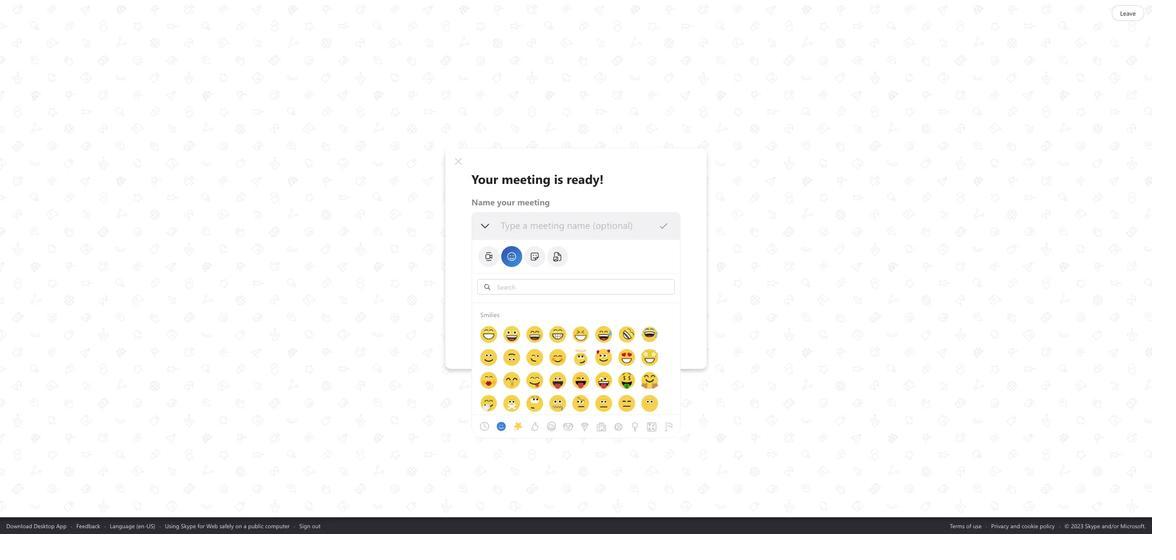Task type: describe. For each thing, give the bounding box(es) containing it.
terms of use link
[[950, 522, 982, 530]]

Type a meeting name (optional) text field
[[500, 220, 659, 232]]

Search text field
[[495, 282, 672, 292]]

skype
[[181, 522, 196, 530]]

a
[[244, 522, 247, 530]]

language (en-us) link
[[110, 522, 155, 530]]

of
[[967, 522, 972, 530]]

terms
[[950, 522, 965, 530]]

language
[[110, 522, 135, 530]]

out
[[312, 522, 321, 530]]

0 vertical spatial tab list
[[477, 245, 672, 268]]

download desktop app
[[6, 522, 67, 530]]

sign
[[299, 522, 310, 530]]

using
[[165, 522, 179, 530]]

web
[[206, 522, 218, 530]]

public
[[248, 522, 264, 530]]

using skype for web safely on a public computer
[[165, 522, 290, 530]]

language (en-us)
[[110, 522, 155, 530]]

computer
[[265, 522, 290, 530]]

sign out
[[299, 522, 321, 530]]

feedback
[[76, 522, 100, 530]]

(en-
[[136, 522, 147, 530]]

use
[[973, 522, 982, 530]]

us)
[[147, 522, 155, 530]]

app
[[56, 522, 67, 530]]



Task type: vqa. For each thing, say whether or not it's contained in the screenshot.
Type a meeting name (optional) text field
yes



Task type: locate. For each thing, give the bounding box(es) containing it.
sign out link
[[299, 522, 321, 530]]

using skype for web safely on a public computer link
[[165, 522, 290, 530]]

terms of use
[[950, 522, 982, 530]]

on
[[236, 522, 242, 530]]

and
[[1011, 522, 1020, 530]]

safely
[[220, 522, 234, 530]]

desktop
[[34, 522, 55, 530]]

download desktop app link
[[6, 522, 67, 530]]

for
[[198, 522, 205, 530]]

feedback link
[[76, 522, 100, 530]]

1 vertical spatial tab list
[[476, 401, 711, 453]]

privacy and cookie policy
[[992, 522, 1055, 530]]

download
[[6, 522, 32, 530]]

privacy and cookie policy link
[[992, 522, 1055, 530]]

policy
[[1040, 522, 1055, 530]]

privacy
[[992, 522, 1009, 530]]

tab list
[[477, 245, 672, 268], [476, 401, 711, 453]]

cookie
[[1022, 522, 1039, 530]]



